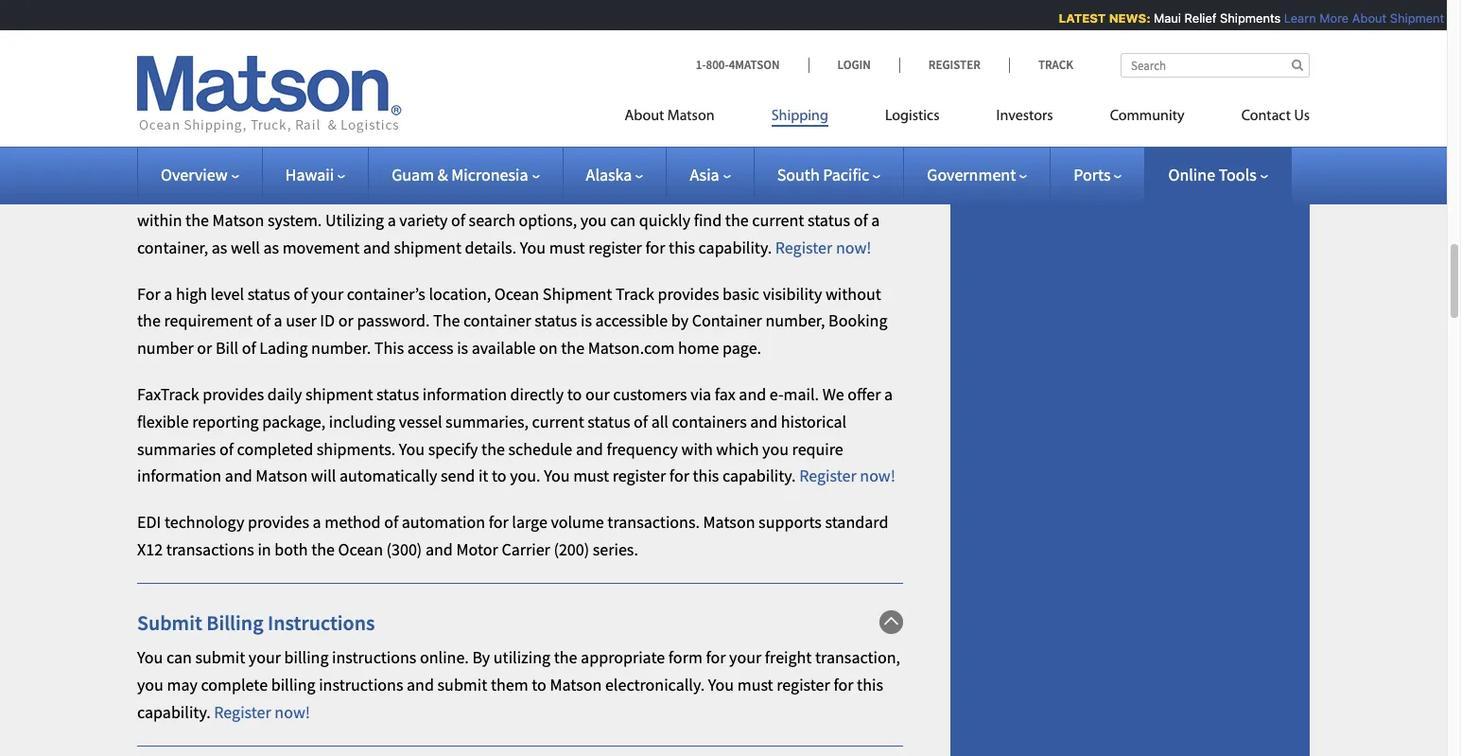Task type: locate. For each thing, give the bounding box(es) containing it.
0 vertical spatial register now!
[[776, 236, 872, 258]]

quickly
[[639, 209, 691, 231]]

technology for edi technology provides a method of automation for large volume transactions. matson supports standardized x12 transactions in both the ocean (300) and motor carrier (200) series.
[[165, 47, 244, 68]]

1 horizontal spatial carrier
[[598, 74, 646, 96]]

the up instructions
[[311, 538, 335, 560]]

capability. down may
[[137, 701, 211, 723]]

in inside 'edi technology provides a method of automation for large volume transactions. matson supports standardized x12 transactions in both the ocean (300) and motor carrier (200) series.'
[[354, 74, 367, 96]]

0 horizontal spatial container
[[464, 310, 531, 332]]

location,
[[429, 283, 491, 304]]

method for edi technology provides a method of automation for large volume transactions. matson supports standardized x12 transactions in both the ocean (300) and motor carrier (200) series.
[[325, 47, 381, 68]]

0 horizontal spatial submit
[[195, 646, 245, 668]]

technology for edi technology provides a method of automation for large volume transactions. matson supports standard x12 transactions in both the ocean (300) and motor carrier (200) series.
[[165, 511, 244, 533]]

transactions. for edi technology provides a method of automation for large volume transactions. matson supports standard x12 transactions in both the ocean (300) and motor carrier (200) series.
[[608, 511, 700, 533]]

is down the
[[457, 337, 469, 359]]

provides inside edi technology provides a method of automation for large volume transactions. matson supports standard x12 transactions in both the ocean (300) and motor carrier (200) series.
[[248, 511, 309, 533]]

standardized
[[137, 74, 230, 96]]

you inside require information and matson will automatically send it to you. you must register for this capability. register now!
[[544, 465, 570, 487]]

by
[[473, 646, 490, 668]]

1 horizontal spatial shipment
[[543, 283, 613, 304]]

1 vertical spatial automation
[[402, 511, 485, 533]]

register now! for capability.
[[214, 701, 310, 723]]

supports inside edi technology provides a method of automation for large volume transactions. matson supports standard x12 transactions in both the ocean (300) and motor carrier (200) series.
[[759, 511, 822, 533]]

or left bill
[[197, 337, 212, 359]]

both inside edi technology provides a method of automation for large volume transactions. matson supports standard x12 transactions in both the ocean (300) and motor carrier (200) series.
[[275, 538, 308, 560]]

top menu navigation
[[625, 99, 1311, 138]]

number,
[[766, 310, 826, 332]]

your left freight
[[730, 646, 762, 668]]

south
[[777, 164, 820, 185]]

1 vertical spatial (200)
[[554, 538, 590, 560]]

1 vertical spatial register
[[613, 465, 666, 487]]

capability. down find
[[699, 236, 772, 258]]

2 vertical spatial now!
[[275, 701, 310, 723]]

and inside edi technology provides a method of automation for large volume transactions. matson supports standard x12 transactions in both the ocean (300) and motor carrier (200) series.
[[426, 538, 453, 560]]

in
[[354, 74, 367, 96], [258, 538, 271, 560]]

0 vertical spatial container
[[602, 182, 670, 204]]

2 vertical spatial this
[[857, 674, 884, 695]]

1 vertical spatial both
[[275, 538, 308, 560]]

your down "submit billing instructions" on the left bottom
[[249, 646, 281, 668]]

2 horizontal spatial shipment
[[394, 236, 462, 258]]

1 horizontal spatial series.
[[689, 74, 735, 96]]

this
[[375, 337, 404, 359]]

provides inside 'edi technology provides a method of automation for large volume transactions. matson supports standardized x12 transactions in both the ocean (300) and motor carrier (200) series.'
[[248, 47, 309, 68]]

1 vertical spatial now!
[[860, 465, 896, 487]]

1 method from the top
[[325, 47, 381, 68]]

as
[[212, 236, 227, 258], [264, 236, 279, 258]]

supports left standard
[[759, 511, 822, 533]]

for
[[137, 283, 161, 304]]

(200) inside edi technology provides a method of automation for large volume transactions. matson supports standard x12 transactions in both the ocean (300) and motor carrier (200) series.
[[554, 538, 590, 560]]

0 vertical spatial technology
[[165, 47, 244, 68]]

ports
[[1074, 164, 1111, 185]]

0 horizontal spatial information
[[137, 465, 222, 487]]

method inside 'edi technology provides a method of automation for large volume transactions. matson supports standardized x12 transactions in both the ocean (300) and motor carrier (200) series.'
[[325, 47, 381, 68]]

register now! link down complete
[[214, 701, 310, 723]]

1-800-4matson link
[[696, 57, 809, 73]]

motor for edi technology provides a method of automation for large volume transactions. matson supports standardized x12 transactions in both the ocean (300) and motor carrier (200) series.
[[552, 74, 594, 96]]

as right well
[[264, 236, 279, 258]]

current
[[752, 209, 805, 231], [532, 411, 585, 432]]

supports up shipping
[[759, 47, 822, 68]]

1 vertical spatial transactions
[[166, 538, 254, 560]]

1 horizontal spatial as
[[264, 236, 279, 258]]

community
[[1111, 109, 1185, 124]]

0 horizontal spatial carrier
[[502, 538, 551, 560]]

shipment
[[220, 182, 288, 204], [394, 236, 462, 258], [306, 383, 373, 405]]

1 vertical spatial shipment
[[263, 145, 350, 171]]

1 vertical spatial technology
[[165, 511, 244, 533]]

now! up without
[[836, 236, 872, 258]]

1 vertical spatial method
[[325, 511, 381, 533]]

0 vertical spatial carrier
[[598, 74, 646, 96]]

1 vertical spatial register now!
[[214, 701, 310, 723]]

for inside edi technology provides a method of automation for large volume transactions. matson supports standard x12 transactions in both the ocean (300) and motor carrier (200) series.
[[489, 511, 509, 533]]

supports
[[759, 47, 822, 68], [759, 511, 822, 533]]

the right utilizing
[[554, 646, 578, 668]]

by
[[672, 310, 689, 332]]

2 technology from the top
[[165, 511, 244, 533]]

movement
[[778, 182, 855, 204], [283, 236, 360, 258]]

technology up standardized
[[165, 47, 244, 68]]

1 vertical spatial container
[[464, 310, 531, 332]]

shipment
[[1385, 10, 1440, 26], [263, 145, 350, 171], [543, 283, 613, 304]]

guam
[[392, 164, 434, 185]]

1 technology from the top
[[165, 47, 244, 68]]

contact us link
[[1214, 99, 1311, 138]]

about matson
[[625, 109, 715, 124]]

transactions inside 'edi technology provides a method of automation for large volume transactions. matson supports standardized x12 transactions in both the ocean (300) and motor carrier (200) series.'
[[262, 74, 350, 96]]

1 vertical spatial supports
[[759, 511, 822, 533]]

0 vertical spatial now!
[[836, 236, 872, 258]]

the up guam
[[407, 74, 431, 96]]

both for edi technology provides a method of automation for large volume transactions. matson supports standard x12 transactions in both the ocean (300) and motor carrier (200) series.
[[275, 538, 308, 560]]

the down summaries, on the left bottom of the page
[[482, 438, 505, 460]]

0 vertical spatial information
[[423, 383, 507, 405]]

edi up standardized
[[137, 47, 161, 68]]

0 horizontal spatial in
[[258, 538, 271, 560]]

container's
[[347, 283, 426, 304]]

can inside web-based shipment tracking enables you to track the status of a container throughout its movement within the matson system. utilizing a variety of search options, you can quickly find the current status of a container, as well as movement and shipment details. you must register for this capability.
[[611, 209, 636, 231]]

the right on
[[561, 337, 585, 359]]

the up search
[[499, 182, 523, 204]]

1 horizontal spatial container
[[602, 182, 670, 204]]

based
[[174, 182, 217, 204]]

both up instructions
[[275, 538, 308, 560]]

0 vertical spatial volume
[[551, 47, 604, 68]]

(300) for edi technology provides a method of automation for large volume transactions. matson supports standardized x12 transactions in both the ocean (300) and motor carrier (200) series.
[[482, 74, 518, 96]]

backtop image
[[880, 146, 904, 169], [880, 610, 904, 634]]

you right which
[[763, 438, 789, 460]]

1 vertical spatial large
[[512, 511, 548, 533]]

0 horizontal spatial can
[[167, 646, 192, 668]]

0 vertical spatial movement
[[778, 182, 855, 204]]

1 large from the top
[[512, 47, 548, 68]]

register
[[589, 236, 642, 258], [613, 465, 666, 487], [777, 674, 831, 695]]

all
[[652, 411, 669, 432]]

must inside web-based shipment tracking enables you to track the status of a container throughout its movement within the matson system. utilizing a variety of search options, you can quickly find the current status of a container, as well as movement and shipment details. you must register for this capability.
[[549, 236, 585, 258]]

2 supports from the top
[[759, 511, 822, 533]]

now! up standard
[[860, 465, 896, 487]]

shipment up the "including"
[[306, 383, 373, 405]]

asia link
[[690, 164, 731, 185]]

2 horizontal spatial shipment
[[1385, 10, 1440, 26]]

which
[[717, 438, 759, 460]]

learn
[[1279, 10, 1311, 26]]

via
[[691, 383, 712, 405]]

2 vertical spatial ocean
[[338, 538, 383, 560]]

status
[[526, 182, 569, 204], [808, 209, 851, 231], [248, 283, 290, 304], [535, 310, 578, 332], [377, 383, 419, 405], [588, 411, 631, 432]]

transactions. inside 'edi technology provides a method of automation for large volume transactions. matson supports standardized x12 transactions in both the ocean (300) and motor carrier (200) series.'
[[608, 47, 700, 68]]

matson inside edi technology provides a method of automation for large volume transactions. matson supports standard x12 transactions in both the ocean (300) and motor carrier (200) series.
[[704, 511, 756, 533]]

you down the options,
[[520, 236, 546, 258]]

0 vertical spatial transactions
[[262, 74, 350, 96]]

0 vertical spatial backtop image
[[880, 146, 904, 169]]

must down freight
[[738, 674, 774, 695]]

backtop image for shipment
[[880, 146, 904, 169]]

now! for you can submit your billing instructions online. by utilizing the appropriate form for your freight transaction, you may complete billing instructions and submit them to matson electronically. you must register for this capability.
[[275, 701, 310, 723]]

information inside require information and matson will automatically send it to you. you must register for this capability. register now!
[[137, 465, 222, 487]]

for inside 'edi technology provides a method of automation for large volume transactions. matson supports standardized x12 transactions in both the ocean (300) and motor carrier (200) series.'
[[489, 47, 509, 68]]

1 horizontal spatial or
[[339, 310, 354, 332]]

0 vertical spatial register now! link
[[776, 236, 872, 258]]

2 edi from the top
[[137, 511, 161, 533]]

automation inside edi technology provides a method of automation for large volume transactions. matson supports standard x12 transactions in both the ocean (300) and motor carrier (200) series.
[[402, 511, 485, 533]]

x12 up submit
[[137, 538, 163, 560]]

2 large from the top
[[512, 511, 548, 533]]

movement down system.
[[283, 236, 360, 258]]

you down 'vessel'
[[399, 438, 425, 460]]

investors
[[997, 109, 1054, 124]]

shipment up accessible
[[543, 283, 613, 304]]

both for edi technology provides a method of automation for large volume transactions. matson supports standardized x12 transactions in both the ocean (300) and motor carrier (200) series.
[[371, 74, 404, 96]]

register inside require information and matson will automatically send it to you. you must register for this capability. register now!
[[800, 465, 857, 487]]

automation for edi technology provides a method of automation for large volume transactions. matson supports standardized x12 transactions in both the ocean (300) and motor carrier (200) series.
[[402, 47, 485, 68]]

this down with
[[693, 465, 719, 487]]

community link
[[1082, 99, 1214, 138]]

Search search field
[[1121, 53, 1311, 78]]

x12 inside edi technology provides a method of automation for large volume transactions. matson supports standard x12 transactions in both the ocean (300) and motor carrier (200) series.
[[137, 538, 163, 560]]

your
[[218, 145, 258, 171]]

0 vertical spatial supports
[[759, 47, 822, 68]]

register down the quickly
[[589, 236, 642, 258]]

tools
[[1219, 164, 1257, 185]]

register down freight
[[777, 674, 831, 695]]

backtop image up transaction,
[[880, 610, 904, 634]]

0 vertical spatial both
[[371, 74, 404, 96]]

shipment left the ass
[[1385, 10, 1440, 26]]

0 horizontal spatial transactions
[[166, 538, 254, 560]]

0 horizontal spatial series.
[[593, 538, 639, 560]]

track up accessible
[[616, 283, 655, 304]]

and inside 'edi technology provides a method of automation for large volume transactions. matson supports standardized x12 transactions in both the ocean (300) and motor carrier (200) series.'
[[522, 74, 549, 96]]

your inside for a high level status of your container's location, ocean shipment track provides basic visibility without the requirement of a user id or password. the container status is accessible by container number, booking number or bill of lading number. this access is available on the matson.com home page.
[[311, 283, 344, 304]]

a inside 'edi technology provides a method of automation for large volume transactions. matson supports standardized x12 transactions in both the ocean (300) and motor carrier (200) series.'
[[313, 47, 321, 68]]

matson inside 'edi technology provides a method of automation for large volume transactions. matson supports standardized x12 transactions in both the ocean (300) and motor carrier (200) series.'
[[704, 47, 756, 68]]

more
[[1315, 10, 1344, 26]]

volume inside 'edi technology provides a method of automation for large volume transactions. matson supports standardized x12 transactions in both the ocean (300) and motor carrier (200) series.'
[[551, 47, 604, 68]]

them
[[491, 674, 529, 695]]

ocean down details.
[[495, 283, 540, 304]]

now! down instructions
[[275, 701, 310, 723]]

we
[[823, 383, 845, 405]]

track
[[1039, 57, 1074, 73], [616, 283, 655, 304]]

edi inside edi technology provides a method of automation for large volume transactions. matson supports standard x12 transactions in both the ocean (300) and motor carrier (200) series.
[[137, 511, 161, 533]]

large for standardized
[[512, 47, 548, 68]]

flexible
[[137, 411, 189, 432]]

1 vertical spatial track
[[616, 283, 655, 304]]

1 horizontal spatial motor
[[552, 74, 594, 96]]

0 horizontal spatial (300)
[[387, 538, 422, 560]]

register now! link up without
[[776, 236, 872, 258]]

0 horizontal spatial ocean
[[338, 538, 383, 560]]

available
[[472, 337, 536, 359]]

a inside edi technology provides a method of automation for large volume transactions. matson supports standard x12 transactions in both the ocean (300) and motor carrier (200) series.
[[313, 511, 321, 533]]

transactions
[[262, 74, 350, 96], [166, 538, 254, 560]]

this down transaction,
[[857, 674, 884, 695]]

accessible
[[596, 310, 668, 332]]

carrier inside edi technology provides a method of automation for large volume transactions. matson supports standard x12 transactions in both the ocean (300) and motor carrier (200) series.
[[502, 538, 551, 560]]

volume inside edi technology provides a method of automation for large volume transactions. matson supports standard x12 transactions in both the ocean (300) and motor carrier (200) series.
[[551, 511, 604, 533]]

must down frequency
[[574, 465, 609, 487]]

both inside 'edi technology provides a method of automation for large volume transactions. matson supports standardized x12 transactions in both the ocean (300) and motor carrier (200) series.'
[[371, 74, 404, 96]]

2 vertical spatial shipment
[[543, 283, 613, 304]]

carrier down you.
[[502, 538, 551, 560]]

a
[[313, 47, 321, 68], [590, 182, 598, 204], [388, 209, 396, 231], [872, 209, 880, 231], [164, 283, 173, 304], [274, 310, 283, 332], [885, 383, 893, 405], [313, 511, 321, 533]]

0 vertical spatial (200)
[[650, 74, 686, 96]]

2 vertical spatial must
[[738, 674, 774, 695]]

the down the for
[[137, 310, 161, 332]]

submit down online.
[[438, 674, 488, 695]]

2 as from the left
[[264, 236, 279, 258]]

standard
[[826, 511, 889, 533]]

capability. inside require information and matson will automatically send it to you. you must register for this capability. register now!
[[723, 465, 796, 487]]

(300) for edi technology provides a method of automation for large volume transactions. matson supports standard x12 transactions in both the ocean (300) and motor carrier (200) series.
[[387, 538, 422, 560]]

series. inside edi technology provides a method of automation for large volume transactions. matson supports standard x12 transactions in both the ocean (300) and motor carrier (200) series.
[[593, 538, 639, 560]]

for inside require information and matson will automatically send it to you. you must register for this capability. register now!
[[670, 465, 690, 487]]

transactions. up about matson
[[608, 47, 700, 68]]

1 vertical spatial ocean
[[495, 283, 540, 304]]

automation inside 'edi technology provides a method of automation for large volume transactions. matson supports standardized x12 transactions in both the ocean (300) and motor carrier (200) series.'
[[402, 47, 485, 68]]

to inside web-based shipment tracking enables you to track the status of a container throughout its movement within the matson system. utilizing a variety of search options, you can quickly find the current status of a container, as well as movement and shipment details. you must register for this capability.
[[442, 182, 456, 204]]

provides inside for a high level status of your container's location, ocean shipment track provides basic visibility without the requirement of a user id or password. the container status is accessible by container number, booking number or bill of lading number. this access is available on the matson.com home page.
[[658, 283, 720, 304]]

transactions for edi technology provides a method of automation for large volume transactions. matson supports standardized x12 transactions in both the ocean (300) and motor carrier (200) series.
[[262, 74, 350, 96]]

number.
[[311, 337, 371, 359]]

register now! down complete
[[214, 701, 310, 723]]

1 edi from the top
[[137, 47, 161, 68]]

technology inside 'edi technology provides a method of automation for large volume transactions. matson supports standardized x12 transactions in both the ocean (300) and motor carrier (200) series.'
[[165, 47, 244, 68]]

x12 inside 'edi technology provides a method of automation for large volume transactions. matson supports standardized x12 transactions in both the ocean (300) and motor carrier (200) series.'
[[233, 74, 259, 96]]

0 vertical spatial must
[[549, 236, 585, 258]]

1 horizontal spatial shipment
[[306, 383, 373, 405]]

1 horizontal spatial register now!
[[776, 236, 872, 258]]

1 vertical spatial information
[[137, 465, 222, 487]]

2 horizontal spatial ocean
[[495, 283, 540, 304]]

method for edi technology provides a method of automation for large volume transactions. matson supports standard x12 transactions in both the ocean (300) and motor carrier (200) series.
[[325, 511, 381, 533]]

technology down 'summaries' at the bottom left of page
[[165, 511, 244, 533]]

0 vertical spatial in
[[354, 74, 367, 96]]

as left well
[[212, 236, 227, 258]]

container up available
[[464, 310, 531, 332]]

0 vertical spatial x12
[[233, 74, 259, 96]]

current down its
[[752, 209, 805, 231]]

bill
[[216, 337, 239, 359]]

carrier
[[598, 74, 646, 96], [502, 538, 551, 560]]

0 vertical spatial about
[[1348, 10, 1382, 26]]

edi inside 'edi technology provides a method of automation for large volume transactions. matson supports standardized x12 transactions in both the ocean (300) and motor carrier (200) series.'
[[137, 47, 161, 68]]

to right it
[[492, 465, 507, 487]]

billing down instructions
[[284, 646, 329, 668]]

transactions up hawaii in the left of the page
[[262, 74, 350, 96]]

800-
[[706, 57, 729, 73]]

0 vertical spatial ocean
[[434, 74, 479, 96]]

capability. down which
[[723, 465, 796, 487]]

register now! link for movement
[[776, 236, 872, 258]]

0 vertical spatial is
[[581, 310, 592, 332]]

1 automation from the top
[[402, 47, 485, 68]]

method inside edi technology provides a method of automation for large volume transactions. matson supports standard x12 transactions in both the ocean (300) and motor carrier (200) series.
[[325, 511, 381, 533]]

matson
[[704, 47, 756, 68], [668, 109, 715, 124], [212, 209, 264, 231], [256, 465, 308, 487], [704, 511, 756, 533], [550, 674, 602, 695]]

this inside require information and matson will automatically send it to you. you must register for this capability. register now!
[[693, 465, 719, 487]]

register now! up without
[[776, 236, 872, 258]]

0 horizontal spatial motor
[[456, 538, 498, 560]]

0 vertical spatial series.
[[689, 74, 735, 96]]

information
[[423, 383, 507, 405], [137, 465, 222, 487]]

instructions
[[332, 646, 417, 668], [319, 674, 404, 695]]

supports inside 'edi technology provides a method of automation for large volume transactions. matson supports standardized x12 transactions in both the ocean (300) and motor carrier (200) series.'
[[759, 47, 822, 68]]

container inside for a high level status of your container's location, ocean shipment track provides basic visibility without the requirement of a user id or password. the container status is accessible by container number, booking number or bill of lading number. this access is available on the matson.com home page.
[[464, 310, 531, 332]]

package,
[[262, 411, 326, 432]]

large inside edi technology provides a method of automation for large volume transactions. matson supports standard x12 transactions in both the ocean (300) and motor carrier (200) series.
[[512, 511, 548, 533]]

0 horizontal spatial register now!
[[214, 701, 310, 723]]

series. for edi technology provides a method of automation for large volume transactions. matson supports standardized x12 transactions in both the ocean (300) and motor carrier (200) series.
[[689, 74, 735, 96]]

shipment inside for a high level status of your container's location, ocean shipment track provides basic visibility without the requirement of a user id or password. the container status is accessible by container number, booking number or bill of lading number. this access is available on the matson.com home page.
[[543, 283, 613, 304]]

track
[[460, 182, 496, 204]]

must inside require information and matson will automatically send it to you. you must register for this capability. register now!
[[574, 465, 609, 487]]

you
[[520, 236, 546, 258], [399, 438, 425, 460], [544, 465, 570, 487], [137, 646, 163, 668], [708, 674, 734, 695]]

(300) inside 'edi technology provides a method of automation for large volume transactions. matson supports standardized x12 transactions in both the ocean (300) and motor carrier (200) series.'
[[482, 74, 518, 96]]

1 horizontal spatial ocean
[[434, 74, 479, 96]]

this down the quickly
[[669, 236, 695, 258]]

without
[[826, 283, 882, 304]]

you down submit
[[137, 646, 163, 668]]

transactions. inside edi technology provides a method of automation for large volume transactions. matson supports standard x12 transactions in both the ocean (300) and motor carrier (200) series.
[[608, 511, 700, 533]]

0 horizontal spatial as
[[212, 236, 227, 258]]

edi down 'summaries' at the bottom left of page
[[137, 511, 161, 533]]

1 supports from the top
[[759, 47, 822, 68]]

0 vertical spatial register
[[589, 236, 642, 258]]

number
[[137, 337, 194, 359]]

2 backtop image from the top
[[880, 610, 904, 634]]

shipment up tracking
[[263, 145, 350, 171]]

in for edi technology provides a method of automation for large volume transactions. matson supports standardized x12 transactions in both the ocean (300) and motor carrier (200) series.
[[354, 74, 367, 96]]

(200)
[[650, 74, 686, 96], [554, 538, 590, 560]]

0 vertical spatial transactions.
[[608, 47, 700, 68]]

ocean inside edi technology provides a method of automation for large volume transactions. matson supports standard x12 transactions in both the ocean (300) and motor carrier (200) series.
[[338, 538, 383, 560]]

system.
[[268, 209, 322, 231]]

0 horizontal spatial (200)
[[554, 538, 590, 560]]

register
[[929, 57, 981, 73], [776, 236, 833, 258], [800, 465, 857, 487], [214, 701, 271, 723]]

1 horizontal spatial current
[[752, 209, 805, 231]]

container
[[692, 310, 762, 332]]

to inside you can submit your billing instructions online. by utilizing the appropriate form for your freight transaction, you may complete billing instructions and submit them to matson electronically. you must register for this capability.
[[532, 674, 547, 695]]

1 horizontal spatial in
[[354, 74, 367, 96]]

track down 'latest'
[[1039, 57, 1074, 73]]

1 vertical spatial in
[[258, 538, 271, 560]]

within
[[137, 209, 182, 231]]

ocean up guam & micronesia
[[434, 74, 479, 96]]

supports for edi technology provides a method of automation for large volume transactions. matson supports standard x12 transactions in both the ocean (300) and motor carrier (200) series.
[[759, 511, 822, 533]]

1 transactions. from the top
[[608, 47, 700, 68]]

capability. inside you can submit your billing instructions online. by utilizing the appropriate form for your freight transaction, you may complete billing instructions and submit them to matson electronically. you must register for this capability.
[[137, 701, 211, 723]]

0 vertical spatial current
[[752, 209, 805, 231]]

method
[[325, 47, 381, 68], [325, 511, 381, 533]]

register inside you can submit your billing instructions online. by utilizing the appropriate form for your freight transaction, you may complete billing instructions and submit them to matson electronically. you must register for this capability.
[[777, 674, 831, 695]]

you right you.
[[544, 465, 570, 487]]

and inside require information and matson will automatically send it to you. you must register for this capability. register now!
[[225, 465, 252, 487]]

motor inside edi technology provides a method of automation for large volume transactions. matson supports standard x12 transactions in both the ocean (300) and motor carrier (200) series.
[[456, 538, 498, 560]]

contact us
[[1242, 109, 1311, 124]]

of inside edi technology provides a method of automation for large volume transactions. matson supports standard x12 transactions in both the ocean (300) and motor carrier (200) series.
[[384, 511, 399, 533]]

1 horizontal spatial transactions
[[262, 74, 350, 96]]

1 vertical spatial about
[[625, 109, 665, 124]]

faxtrack provides daily shipment status information directly to our customers via fax and e-mail. we offer a flexible reporting package, including vessel summaries, current status of all containers and historical summaries of completed shipments. you specify the schedule and frequency with which you
[[137, 383, 893, 460]]

register down require
[[800, 465, 857, 487]]

backtop image for instructions
[[880, 610, 904, 634]]

you
[[412, 182, 438, 204], [581, 209, 607, 231], [763, 438, 789, 460], [137, 674, 164, 695]]

about up alaska link
[[625, 109, 665, 124]]

large inside 'edi technology provides a method of automation for large volume transactions. matson supports standardized x12 transactions in both the ocean (300) and motor carrier (200) series.'
[[512, 47, 548, 68]]

can inside you can submit your billing instructions online. by utilizing the appropriate form for your freight transaction, you may complete billing instructions and submit them to matson electronically. you must register for this capability.
[[167, 646, 192, 668]]

0 horizontal spatial about
[[625, 109, 665, 124]]

current inside web-based shipment tracking enables you to track the status of a container throughout its movement within the matson system. utilizing a variety of search options, you can quickly find the current status of a container, as well as movement and shipment details. you must register for this capability.
[[752, 209, 805, 231]]

2 method from the top
[[325, 511, 381, 533]]

motor inside 'edi technology provides a method of automation for large volume transactions. matson supports standardized x12 transactions in both the ocean (300) and motor carrier (200) series.'
[[552, 74, 594, 96]]

now!
[[836, 236, 872, 258], [860, 465, 896, 487], [275, 701, 310, 723]]

logistics
[[886, 109, 940, 124]]

tracking
[[291, 182, 349, 204]]

about
[[1348, 10, 1382, 26], [625, 109, 665, 124]]

must down the options,
[[549, 236, 585, 258]]

carrier up about matson
[[598, 74, 646, 96]]

in inside edi technology provides a method of automation for large volume transactions. matson supports standard x12 transactions in both the ocean (300) and motor carrier (200) series.
[[258, 538, 271, 560]]

to
[[442, 182, 456, 204], [567, 383, 582, 405], [492, 465, 507, 487], [532, 674, 547, 695]]

technology inside edi technology provides a method of automation for large volume transactions. matson supports standard x12 transactions in both the ocean (300) and motor carrier (200) series.
[[165, 511, 244, 533]]

can up may
[[167, 646, 192, 668]]

1 vertical spatial can
[[167, 646, 192, 668]]

enables
[[353, 182, 408, 204]]

0 horizontal spatial shipment
[[220, 182, 288, 204]]

transactions up billing
[[166, 538, 254, 560]]

x12 right standardized
[[233, 74, 259, 96]]

1 vertical spatial capability.
[[723, 465, 796, 487]]

2 transactions. from the top
[[608, 511, 700, 533]]

level
[[211, 283, 244, 304]]

submit up complete
[[195, 646, 245, 668]]

transactions inside edi technology provides a method of automation for large volume transactions. matson supports standard x12 transactions in both the ocean (300) and motor carrier (200) series.
[[166, 538, 254, 560]]

information down 'summaries' at the bottom left of page
[[137, 465, 222, 487]]

backtop image down logistics link
[[880, 146, 904, 169]]

register now!
[[776, 236, 872, 258], [214, 701, 310, 723]]

register down frequency
[[613, 465, 666, 487]]

automatically
[[340, 465, 438, 487]]

or right id
[[339, 310, 354, 332]]

matson inside top menu navigation
[[668, 109, 715, 124]]

the inside you can submit your billing instructions online. by utilizing the appropriate form for your freight transaction, you may complete billing instructions and submit them to matson electronically. you must register for this capability.
[[554, 646, 578, 668]]

0 vertical spatial (300)
[[482, 74, 518, 96]]

micronesia
[[452, 164, 529, 185]]

series. inside 'edi technology provides a method of automation for large volume transactions. matson supports standardized x12 transactions in both the ocean (300) and motor carrier (200) series.'
[[689, 74, 735, 96]]

ocean down automatically
[[338, 538, 383, 560]]

to right them
[[532, 674, 547, 695]]

current up schedule
[[532, 411, 585, 432]]

can left the quickly
[[611, 209, 636, 231]]

shipment down tracking your shipment at the left top of the page
[[220, 182, 288, 204]]

latest
[[1054, 10, 1101, 26]]

0 vertical spatial automation
[[402, 47, 485, 68]]

you right the options,
[[581, 209, 607, 231]]

(300) down automatically
[[387, 538, 422, 560]]

to left our
[[567, 383, 582, 405]]

1 backtop image from the top
[[880, 146, 904, 169]]

1 horizontal spatial track
[[1039, 57, 1074, 73]]

1 vertical spatial edi
[[137, 511, 161, 533]]

1 horizontal spatial (200)
[[650, 74, 686, 96]]

1 vertical spatial motor
[[456, 538, 498, 560]]

register now! link down require
[[800, 465, 896, 487]]

billing right complete
[[271, 674, 316, 695]]

carrier inside 'edi technology provides a method of automation for large volume transactions. matson supports standardized x12 transactions in both the ocean (300) and motor carrier (200) series.'
[[598, 74, 646, 96]]

1 horizontal spatial x12
[[233, 74, 259, 96]]

and inside web-based shipment tracking enables you to track the status of a container throughout its movement within the matson system. utilizing a variety of search options, you can quickly find the current status of a container, as well as movement and shipment details. you must register for this capability.
[[363, 236, 391, 258]]

the right find
[[726, 209, 749, 231]]

2 automation from the top
[[402, 511, 485, 533]]

both up guam
[[371, 74, 404, 96]]

your up id
[[311, 283, 344, 304]]

container up the quickly
[[602, 182, 670, 204]]

government link
[[928, 164, 1028, 185]]

1 vertical spatial this
[[693, 465, 719, 487]]

2 volume from the top
[[551, 511, 604, 533]]

ocean
[[434, 74, 479, 96], [495, 283, 540, 304], [338, 538, 383, 560]]

must
[[549, 236, 585, 258], [574, 465, 609, 487], [738, 674, 774, 695]]

search image
[[1292, 59, 1304, 71]]

you inside you can submit your billing instructions online. by utilizing the appropriate form for your freight transaction, you may complete billing instructions and submit them to matson electronically. you must register for this capability.
[[137, 674, 164, 695]]

(200) inside 'edi technology provides a method of automation for large volume transactions. matson supports standardized x12 transactions in both the ocean (300) and motor carrier (200) series.'
[[650, 74, 686, 96]]

daily
[[268, 383, 302, 405]]

carrier for edi technology provides a method of automation for large volume transactions. matson supports standardized x12 transactions in both the ocean (300) and motor carrier (200) series.
[[598, 74, 646, 96]]

ocean inside 'edi technology provides a method of automation for large volume transactions. matson supports standardized x12 transactions in both the ocean (300) and motor carrier (200) series.'
[[434, 74, 479, 96]]

1 vertical spatial backtop image
[[880, 610, 904, 634]]

the
[[433, 310, 460, 332]]

1 volume from the top
[[551, 47, 604, 68]]

(300) inside edi technology provides a method of automation for large volume transactions. matson supports standard x12 transactions in both the ocean (300) and motor carrier (200) series.
[[387, 538, 422, 560]]

None search field
[[1121, 53, 1311, 78]]

information up summaries, on the left bottom of the page
[[423, 383, 507, 405]]

about right more
[[1348, 10, 1382, 26]]

0 vertical spatial large
[[512, 47, 548, 68]]

register up visibility
[[776, 236, 833, 258]]

1 vertical spatial transactions.
[[608, 511, 700, 533]]

you.
[[510, 465, 541, 487]]



Task type: describe. For each thing, give the bounding box(es) containing it.
edi technology provides a method of automation for large volume transactions. matson supports standardized x12 transactions in both the ocean (300) and motor carrier (200) series.
[[137, 47, 822, 96]]

status right level
[[248, 283, 290, 304]]

of inside 'edi technology provides a method of automation for large volume transactions. matson supports standardized x12 transactions in both the ocean (300) and motor carrier (200) series.'
[[384, 47, 399, 68]]

access
[[408, 337, 454, 359]]

ports link
[[1074, 164, 1123, 185]]

latest news: maui relief shipments learn more about shipment ass
[[1054, 10, 1462, 26]]

directly
[[511, 383, 564, 405]]

large for standard
[[512, 511, 548, 533]]

about inside about matson link
[[625, 109, 665, 124]]

instructions
[[268, 609, 375, 636]]

alaska link
[[586, 164, 644, 185]]

the inside edi technology provides a method of automation for large volume transactions. matson supports standard x12 transactions in both the ocean (300) and motor carrier (200) series.
[[311, 538, 335, 560]]

now! inside require information and matson will automatically send it to you. you must register for this capability. register now!
[[860, 465, 896, 487]]

learn more about shipment ass link
[[1279, 10, 1462, 26]]

status down south pacific link
[[808, 209, 851, 231]]

matson inside web-based shipment tracking enables you to track the status of a container throughout its movement within the matson system. utilizing a variety of search options, you can quickly find the current status of a container, as well as movement and shipment details. you must register for this capability.
[[212, 209, 264, 231]]

x12 for edi technology provides a method of automation for large volume transactions. matson supports standard x12 transactions in both the ocean (300) and motor carrier (200) series.
[[137, 538, 163, 560]]

variety
[[400, 209, 448, 231]]

electronically.
[[606, 674, 705, 695]]

login link
[[809, 57, 900, 73]]

you inside faxtrack provides daily shipment status information directly to our customers via fax and e-mail. we offer a flexible reporting package, including vessel summaries, current status of all containers and historical summaries of completed shipments. you specify the schedule and frequency with which you
[[763, 438, 789, 460]]

relief
[[1180, 10, 1212, 26]]

register link
[[900, 57, 1010, 73]]

high
[[176, 283, 207, 304]]

matson inside you can submit your billing instructions online. by utilizing the appropriate form for your freight transaction, you may complete billing instructions and submit them to matson electronically. you must register for this capability.
[[550, 674, 602, 695]]

our
[[586, 383, 610, 405]]

shipments
[[1215, 10, 1276, 26]]

including
[[329, 411, 396, 432]]

online tools link
[[1169, 164, 1269, 185]]

summaries
[[137, 438, 216, 460]]

may
[[167, 674, 198, 695]]

this inside you can submit your billing instructions online. by utilizing the appropriate form for your freight transaction, you may complete billing instructions and submit them to matson electronically. you must register for this capability.
[[857, 674, 884, 695]]

alaska
[[586, 164, 632, 185]]

1 horizontal spatial movement
[[778, 182, 855, 204]]

current inside faxtrack provides daily shipment status information directly to our customers via fax and e-mail. we offer a flexible reporting package, including vessel summaries, current status of all containers and historical summaries of completed shipments. you specify the schedule and frequency with which you
[[532, 411, 585, 432]]

a inside faxtrack provides daily shipment status information directly to our customers via fax and e-mail. we offer a flexible reporting package, including vessel summaries, current status of all containers and historical summaries of completed shipments. you specify the schedule and frequency with which you
[[885, 383, 893, 405]]

overview link
[[161, 164, 239, 185]]

to inside faxtrack provides daily shipment status information directly to our customers via fax and e-mail. we offer a flexible reporting package, including vessel summaries, current status of all containers and historical summaries of completed shipments. you specify the schedule and frequency with which you
[[567, 383, 582, 405]]

you up variety
[[412, 182, 438, 204]]

edi technology provides a method of automation for large volume transactions. matson supports standard x12 transactions in both the ocean (300) and motor carrier (200) series.
[[137, 511, 889, 560]]

0 vertical spatial billing
[[284, 646, 329, 668]]

information inside faxtrack provides daily shipment status information directly to our customers via fax and e-mail. we offer a flexible reporting package, including vessel summaries, current status of all containers and historical summaries of completed shipments. you specify the schedule and frequency with which you
[[423, 383, 507, 405]]

ass
[[1443, 10, 1462, 26]]

volume for edi technology provides a method of automation for large volume transactions. matson supports standardized x12 transactions in both the ocean (300) and motor carrier (200) series.
[[551, 47, 604, 68]]

hawaii
[[285, 164, 334, 185]]

track link
[[1010, 57, 1074, 73]]

south pacific
[[777, 164, 870, 185]]

register now! for status
[[776, 236, 872, 258]]

tracking
[[137, 145, 214, 171]]

basic
[[723, 283, 760, 304]]

0 vertical spatial instructions
[[332, 646, 417, 668]]

transaction,
[[816, 646, 901, 668]]

1 vertical spatial register now! link
[[800, 465, 896, 487]]

register inside require information and matson will automatically send it to you. you must register for this capability. register now!
[[613, 465, 666, 487]]

online.
[[420, 646, 469, 668]]

container,
[[137, 236, 208, 258]]

transactions for edi technology provides a method of automation for large volume transactions. matson supports standard x12 transactions in both the ocean (300) and motor carrier (200) series.
[[166, 538, 254, 560]]

matson.com
[[588, 337, 675, 359]]

news:
[[1104, 10, 1146, 26]]

1 vertical spatial submit
[[438, 674, 488, 695]]

details.
[[465, 236, 517, 258]]

matson inside require information and matson will automatically send it to you. you must register for this capability. register now!
[[256, 465, 308, 487]]

ocean inside for a high level status of your container's location, ocean shipment track provides basic visibility without the requirement of a user id or password. the container status is accessible by container number, booking number or bill of lading number. this access is available on the matson.com home page.
[[495, 283, 540, 304]]

south pacific link
[[777, 164, 881, 185]]

0 vertical spatial submit
[[195, 646, 245, 668]]

carrier for edi technology provides a method of automation for large volume transactions. matson supports standard x12 transactions in both the ocean (300) and motor carrier (200) series.
[[502, 538, 551, 560]]

for inside web-based shipment tracking enables you to track the status of a container throughout its movement within the matson system. utilizing a variety of search options, you can quickly find the current status of a container, as well as movement and shipment details. you must register for this capability.
[[646, 236, 666, 258]]

1 vertical spatial billing
[[271, 674, 316, 695]]

mail.
[[784, 383, 819, 405]]

supports for edi technology provides a method of automation for large volume transactions. matson supports standardized x12 transactions in both the ocean (300) and motor carrier (200) series.
[[759, 47, 822, 68]]

must inside you can submit your billing instructions online. by utilizing the appropriate form for your freight transaction, you may complete billing instructions and submit them to matson electronically. you must register for this capability.
[[738, 674, 774, 695]]

booking
[[829, 310, 888, 332]]

submit billing instructions
[[137, 609, 375, 636]]

web-
[[137, 182, 174, 204]]

0 vertical spatial shipment
[[220, 182, 288, 204]]

edi for edi technology provides a method of automation for large volume transactions. matson supports standardized x12 transactions in both the ocean (300) and motor carrier (200) series.
[[137, 47, 161, 68]]

status down our
[[588, 411, 631, 432]]

1 vertical spatial is
[[457, 337, 469, 359]]

contact
[[1242, 109, 1292, 124]]

asia
[[690, 164, 720, 185]]

submit
[[137, 609, 202, 636]]

investors link
[[968, 99, 1082, 138]]

ocean for standardized
[[434, 74, 479, 96]]

(200) for edi technology provides a method of automation for large volume transactions. matson supports standard x12 transactions in both the ocean (300) and motor carrier (200) series.
[[554, 538, 590, 560]]

fax
[[715, 383, 736, 405]]

shipments.
[[317, 438, 396, 460]]

container inside web-based shipment tracking enables you to track the status of a container throughout its movement within the matson system. utilizing a variety of search options, you can quickly find the current status of a container, as well as movement and shipment details. you must register for this capability.
[[602, 182, 670, 204]]

search
[[469, 209, 516, 231]]

blue matson logo with ocean, shipping, truck, rail and logistics written beneath it. image
[[137, 56, 402, 133]]

ocean for standard
[[338, 538, 383, 560]]

hawaii link
[[285, 164, 346, 185]]

pacific
[[823, 164, 870, 185]]

id
[[320, 310, 335, 332]]

1 horizontal spatial is
[[581, 310, 592, 332]]

0 vertical spatial or
[[339, 310, 354, 332]]

register now! link for transaction,
[[214, 701, 310, 723]]

vessel
[[399, 411, 442, 432]]

1 vertical spatial instructions
[[319, 674, 404, 695]]

0 horizontal spatial shipment
[[263, 145, 350, 171]]

motor for edi technology provides a method of automation for large volume transactions. matson supports standard x12 transactions in both the ocean (300) and motor carrier (200) series.
[[456, 538, 498, 560]]

1-800-4matson
[[696, 57, 780, 73]]

online tools
[[1169, 164, 1257, 185]]

throughout
[[673, 182, 754, 204]]

series. for edi technology provides a method of automation for large volume transactions. matson supports standard x12 transactions in both the ocean (300) and motor carrier (200) series.
[[593, 538, 639, 560]]

x12 for edi technology provides a method of automation for large volume transactions. matson supports standardized x12 transactions in both the ocean (300) and motor carrier (200) series.
[[233, 74, 259, 96]]

(200) for edi technology provides a method of automation for large volume transactions. matson supports standardized x12 transactions in both the ocean (300) and motor carrier (200) series.
[[650, 74, 686, 96]]

the inside 'edi technology provides a method of automation for large volume transactions. matson supports standardized x12 transactions in both the ocean (300) and motor carrier (200) series.'
[[407, 74, 431, 96]]

now! for web-based shipment tracking enables you to track the status of a container throughout its movement within the matson system. utilizing a variety of search options, you can quickly find the current status of a container, as well as movement and shipment details. you must register for this capability.
[[836, 236, 872, 258]]

register inside web-based shipment tracking enables you to track the status of a container throughout its movement within the matson system. utilizing a variety of search options, you can quickly find the current status of a container, as well as movement and shipment details. you must register for this capability.
[[589, 236, 642, 258]]

require
[[793, 438, 844, 460]]

register up top menu navigation
[[929, 57, 981, 73]]

the inside faxtrack provides daily shipment status information directly to our customers via fax and e-mail. we offer a flexible reporting package, including vessel summaries, current status of all containers and historical summaries of completed shipments. you specify the schedule and frequency with which you
[[482, 438, 505, 460]]

volume for edi technology provides a method of automation for large volume transactions. matson supports standard x12 transactions in both the ocean (300) and motor carrier (200) series.
[[551, 511, 604, 533]]

1 as from the left
[[212, 236, 227, 258]]

schedule
[[509, 438, 573, 460]]

register down complete
[[214, 701, 271, 723]]

maui
[[1149, 10, 1176, 26]]

appropriate
[[581, 646, 665, 668]]

containers
[[672, 411, 747, 432]]

guam & micronesia
[[392, 164, 529, 185]]

1 vertical spatial or
[[197, 337, 212, 359]]

for a high level status of your container's location, ocean shipment track provides basic visibility without the requirement of a user id or password. the container status is accessible by container number, booking number or bill of lading number. this access is available on the matson.com home page.
[[137, 283, 888, 359]]

in for edi technology provides a method of automation for large volume transactions. matson supports standard x12 transactions in both the ocean (300) and motor carrier (200) series.
[[258, 538, 271, 560]]

transactions. for edi technology provides a method of automation for large volume transactions. matson supports standardized x12 transactions in both the ocean (300) and motor carrier (200) series.
[[608, 47, 700, 68]]

and inside you can submit your billing instructions online. by utilizing the appropriate form for your freight transaction, you may complete billing instructions and submit them to matson electronically. you must register for this capability.
[[407, 674, 434, 695]]

you can submit your billing instructions online. by utilizing the appropriate form for your freight transaction, you may complete billing instructions and submit them to matson electronically. you must register for this capability.
[[137, 646, 901, 723]]

government
[[928, 164, 1016, 185]]

logistics link
[[857, 99, 968, 138]]

2 horizontal spatial your
[[730, 646, 762, 668]]

capability. inside web-based shipment tracking enables you to track the status of a container throughout its movement within the matson system. utilizing a variety of search options, you can quickly find the current status of a container, as well as movement and shipment details. you must register for this capability.
[[699, 236, 772, 258]]

you inside web-based shipment tracking enables you to track the status of a container throughout its movement within the matson system. utilizing a variety of search options, you can quickly find the current status of a container, as well as movement and shipment details. you must register for this capability.
[[520, 236, 546, 258]]

you inside faxtrack provides daily shipment status information directly to our customers via fax and e-mail. we offer a flexible reporting package, including vessel summaries, current status of all containers and historical summaries of completed shipments. you specify the schedule and frequency with which you
[[399, 438, 425, 460]]

status up the options,
[[526, 182, 569, 204]]

home
[[678, 337, 720, 359]]

shipment inside faxtrack provides daily shipment status information directly to our customers via fax and e-mail. we offer a flexible reporting package, including vessel summaries, current status of all containers and historical summaries of completed shipments. you specify the schedule and frequency with which you
[[306, 383, 373, 405]]

this inside web-based shipment tracking enables you to track the status of a container throughout its movement within the matson system. utilizing a variety of search options, you can quickly find the current status of a container, as well as movement and shipment details. you must register for this capability.
[[669, 236, 695, 258]]

0 horizontal spatial movement
[[283, 236, 360, 258]]

status up 'vessel'
[[377, 383, 419, 405]]

provides inside faxtrack provides daily shipment status information directly to our customers via fax and e-mail. we offer a flexible reporting package, including vessel summaries, current status of all containers and historical summaries of completed shipments. you specify the schedule and frequency with which you
[[203, 383, 264, 405]]

web-based shipment tracking enables you to track the status of a container throughout its movement within the matson system. utilizing a variety of search options, you can quickly find the current status of a container, as well as movement and shipment details. you must register for this capability.
[[137, 182, 880, 258]]

will
[[311, 465, 336, 487]]

to inside require information and matson will automatically send it to you. you must register for this capability. register now!
[[492, 465, 507, 487]]

with
[[682, 438, 713, 460]]

online
[[1169, 164, 1216, 185]]

0 vertical spatial shipment
[[1385, 10, 1440, 26]]

automation for edi technology provides a method of automation for large volume transactions. matson supports standard x12 transactions in both the ocean (300) and motor carrier (200) series.
[[402, 511, 485, 533]]

edi for edi technology provides a method of automation for large volume transactions. matson supports standard x12 transactions in both the ocean (300) and motor carrier (200) series.
[[137, 511, 161, 533]]

status up on
[[535, 310, 578, 332]]

visibility
[[763, 283, 823, 304]]

track inside for a high level status of your container's location, ocean shipment track provides basic visibility without the requirement of a user id or password. the container status is accessible by container number, booking number or bill of lading number. this access is available on the matson.com home page.
[[616, 283, 655, 304]]

offer
[[848, 383, 881, 405]]

0 horizontal spatial your
[[249, 646, 281, 668]]

complete
[[201, 674, 268, 695]]

require information and matson will automatically send it to you. you must register for this capability. register now!
[[137, 438, 896, 487]]

overview
[[161, 164, 228, 185]]

you right electronically.
[[708, 674, 734, 695]]

e-
[[770, 383, 784, 405]]

password.
[[357, 310, 430, 332]]

the down based
[[186, 209, 209, 231]]



Task type: vqa. For each thing, say whether or not it's contained in the screenshot.
(200) within the EDI technology provides a method of automation for large volume transactions. Matson supports standardized X12 transactions in both the Ocean (300) and Motor Carrier (200) series.
yes



